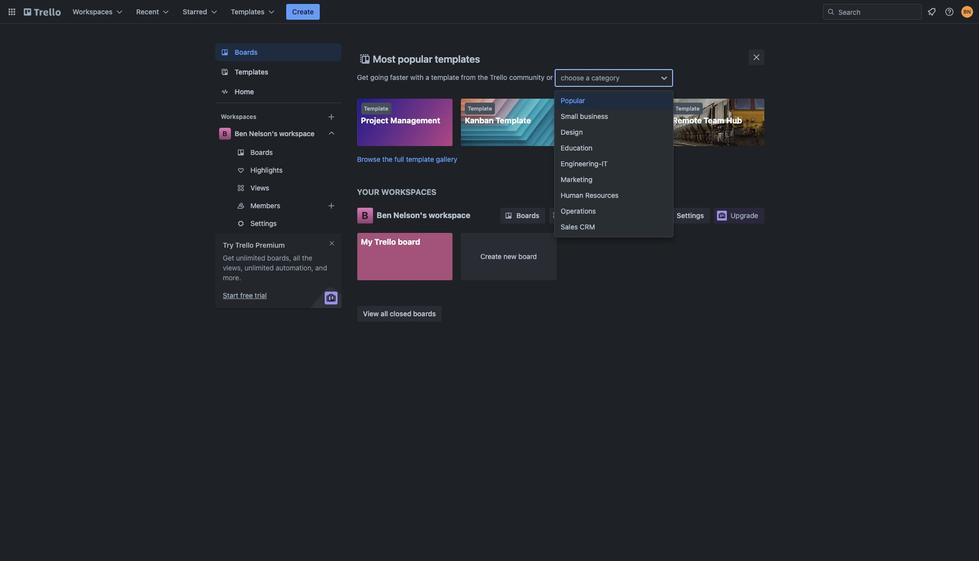 Task type: describe. For each thing, give the bounding box(es) containing it.
popular
[[561, 96, 585, 105]]

board image
[[219, 46, 231, 58]]

team
[[704, 116, 724, 125]]

0 horizontal spatial nelson's
[[249, 129, 277, 138]]

open information menu image
[[945, 7, 954, 17]]

popular
[[398, 53, 433, 65]]

project inside template project management
[[361, 116, 388, 125]]

the for get going faster with a template from the trello community or
[[478, 73, 488, 81]]

human
[[561, 191, 583, 199]]

your
[[357, 187, 379, 196]]

1 vertical spatial b
[[362, 209, 368, 221]]

sales crm
[[561, 223, 595, 231]]

it
[[602, 159, 608, 168]]

upgrade
[[731, 211, 758, 219]]

1 vertical spatial unlimited
[[245, 264, 274, 272]]

0 vertical spatial get
[[357, 73, 368, 81]]

my
[[361, 237, 373, 246]]

0 vertical spatial unlimited
[[236, 254, 265, 262]]

views for the left views link
[[250, 184, 269, 192]]

1 horizontal spatial nelson's
[[393, 210, 427, 219]]

highlights
[[250, 166, 283, 174]]

full
[[394, 155, 404, 163]]

home
[[235, 87, 254, 96]]

remote
[[672, 116, 702, 125]]

recent button
[[130, 4, 175, 20]]

boards,
[[267, 254, 291, 262]]

home image
[[219, 86, 231, 98]]

1 horizontal spatial settings link
[[661, 208, 710, 223]]

gallery
[[436, 155, 457, 163]]

templates
[[435, 53, 480, 65]]

template right 'kanban'
[[496, 116, 531, 125]]

try trello premium get unlimited boards, all the views, unlimited automation, and more.
[[223, 241, 327, 282]]

your workspaces
[[357, 187, 437, 196]]

2 sm image from the left
[[664, 210, 674, 220]]

closed
[[390, 309, 411, 318]]

template project management
[[361, 105, 440, 125]]

starred button
[[177, 4, 223, 20]]

new
[[503, 252, 517, 260]]

create new board
[[480, 252, 537, 260]]

template for remote
[[675, 105, 700, 112]]

boards link for views
[[501, 208, 545, 223]]

start free trial
[[223, 291, 267, 300]]

workspaces
[[381, 187, 437, 196]]

0 horizontal spatial settings link
[[215, 216, 341, 231]]

1 vertical spatial template
[[406, 155, 434, 163]]

simple
[[569, 116, 595, 125]]

resources
[[585, 191, 619, 199]]

views,
[[223, 264, 243, 272]]

highlights link
[[215, 162, 341, 178]]

1 vertical spatial ben
[[377, 210, 391, 219]]

education
[[561, 144, 593, 152]]

home link
[[215, 83, 341, 101]]

get inside try trello premium get unlimited boards, all the views, unlimited automation, and more.
[[223, 254, 234, 262]]

the for try trello premium get unlimited boards, all the views, unlimited automation, and more.
[[302, 254, 312, 262]]

trial
[[255, 291, 267, 300]]

choose
[[561, 74, 584, 82]]

premium
[[255, 241, 285, 249]]

most
[[373, 53, 396, 65]]

hub
[[726, 116, 742, 125]]

board
[[626, 116, 649, 125]]

workspaces button
[[67, 4, 128, 20]]

templates inside dropdown button
[[231, 7, 265, 16]]

sm image
[[504, 210, 513, 220]]

settings for left settings link
[[250, 219, 277, 228]]

boards
[[413, 309, 436, 318]]

template for kanban
[[468, 105, 492, 112]]

kanban
[[465, 116, 494, 125]]

members link
[[215, 198, 341, 214]]

0 notifications image
[[926, 6, 938, 18]]

1 vertical spatial the
[[382, 155, 393, 163]]

view all closed boards
[[363, 309, 436, 318]]

trello for try trello premium get unlimited boards, all the views, unlimited automation, and more.
[[235, 241, 254, 249]]

crm
[[580, 223, 595, 231]]

and
[[315, 264, 327, 272]]

small business
[[561, 112, 608, 120]]

community
[[509, 73, 545, 81]]

start free trial button
[[223, 291, 267, 301]]

boards for views
[[516, 211, 539, 219]]



Task type: locate. For each thing, give the bounding box(es) containing it.
1 horizontal spatial trello
[[374, 237, 396, 246]]

template down going
[[364, 105, 388, 112]]

boards link
[[215, 43, 341, 61], [215, 145, 341, 160], [501, 208, 545, 223]]

the right from
[[478, 73, 488, 81]]

browse the full template gallery link
[[357, 155, 457, 163]]

automation,
[[276, 264, 313, 272]]

template board image
[[219, 66, 231, 78]]

business
[[580, 112, 608, 120]]

trello for my trello board
[[374, 237, 396, 246]]

1 horizontal spatial settings
[[677, 211, 704, 219]]

trello inside try trello premium get unlimited boards, all the views, unlimited automation, and more.
[[235, 241, 254, 249]]

template remote team hub
[[672, 105, 742, 125]]

0 vertical spatial create
[[292, 7, 314, 16]]

create inside button
[[292, 7, 314, 16]]

view
[[363, 309, 379, 318]]

project inside template simple project board
[[597, 116, 624, 125]]

1 vertical spatial boards link
[[215, 145, 341, 160]]

templates right 'starred' popup button
[[231, 7, 265, 16]]

0 vertical spatial workspaces
[[73, 7, 113, 16]]

upgrade button
[[714, 208, 764, 223]]

0 horizontal spatial b
[[222, 129, 227, 138]]

1 horizontal spatial board
[[518, 252, 537, 260]]

trello left the community
[[490, 73, 507, 81]]

more.
[[223, 273, 241, 282]]

workspace
[[279, 129, 315, 138], [429, 210, 470, 219]]

boards link up templates link at left
[[215, 43, 341, 61]]

create for create new board
[[480, 252, 502, 260]]

sales
[[561, 223, 578, 231]]

or
[[546, 73, 553, 81]]

workspace up "highlights" link at top left
[[279, 129, 315, 138]]

boards link up new
[[501, 208, 545, 223]]

all inside button
[[381, 309, 388, 318]]

primary element
[[0, 0, 979, 24]]

templates link
[[215, 63, 341, 81]]

0 horizontal spatial workspace
[[279, 129, 315, 138]]

0 horizontal spatial views
[[250, 184, 269, 192]]

Search field
[[835, 4, 921, 19]]

1 vertical spatial boards
[[250, 148, 273, 156]]

unlimited up views,
[[236, 254, 265, 262]]

0 horizontal spatial board
[[398, 237, 420, 246]]

settings for the rightmost settings link
[[677, 211, 704, 219]]

choose a category
[[561, 74, 620, 82]]

a right 'choose'
[[586, 74, 590, 82]]

1 vertical spatial create
[[480, 252, 502, 260]]

ben nelson (bennelson96) image
[[961, 6, 973, 18]]

get going faster with a template from the trello community or
[[357, 73, 555, 81]]

the left full
[[382, 155, 393, 163]]

boards right board image
[[235, 48, 258, 56]]

0 vertical spatial boards link
[[215, 43, 341, 61]]

templates
[[231, 7, 265, 16], [235, 68, 268, 76]]

0 vertical spatial boards
[[235, 48, 258, 56]]

views up sales crm
[[565, 211, 584, 219]]

1 horizontal spatial the
[[382, 155, 393, 163]]

template down templates
[[431, 73, 459, 81]]

0 horizontal spatial trello
[[235, 241, 254, 249]]

get up views,
[[223, 254, 234, 262]]

1 vertical spatial nelson's
[[393, 210, 427, 219]]

templates up home at the left top
[[235, 68, 268, 76]]

design
[[561, 128, 583, 136]]

1 horizontal spatial workspace
[[429, 210, 470, 219]]

1 vertical spatial get
[[223, 254, 234, 262]]

1 horizontal spatial get
[[357, 73, 368, 81]]

most popular templates
[[373, 53, 480, 65]]

ben down your workspaces
[[377, 210, 391, 219]]

board right my
[[398, 237, 420, 246]]

board for create new board
[[518, 252, 537, 260]]

template simple project board
[[569, 105, 649, 125]]

create
[[292, 7, 314, 16], [480, 252, 502, 260]]

1 horizontal spatial workspaces
[[221, 113, 256, 120]]

all right "view"
[[381, 309, 388, 318]]

templates button
[[225, 4, 280, 20]]

0 horizontal spatial project
[[361, 116, 388, 125]]

search image
[[827, 8, 835, 16]]

0 horizontal spatial a
[[426, 73, 429, 81]]

create button
[[286, 4, 320, 20]]

workspaces inside popup button
[[73, 7, 113, 16]]

1 horizontal spatial project
[[597, 116, 624, 125]]

1 horizontal spatial ben
[[377, 210, 391, 219]]

template up 'kanban'
[[468, 105, 492, 112]]

all
[[293, 254, 300, 262], [381, 309, 388, 318]]

0 horizontal spatial workspaces
[[73, 7, 113, 16]]

trello
[[490, 73, 507, 81], [374, 237, 396, 246], [235, 241, 254, 249]]

template right full
[[406, 155, 434, 163]]

0 vertical spatial nelson's
[[249, 129, 277, 138]]

0 horizontal spatial settings
[[250, 219, 277, 228]]

0 vertical spatial all
[[293, 254, 300, 262]]

ben
[[235, 129, 247, 138], [377, 210, 391, 219]]

template for simple
[[572, 105, 596, 112]]

my trello board link
[[357, 233, 453, 280]]

view all closed boards button
[[357, 306, 442, 322]]

members
[[250, 201, 280, 210]]

add image
[[325, 200, 337, 212]]

faster
[[390, 73, 408, 81]]

b down your at left
[[362, 209, 368, 221]]

all up automation,
[[293, 254, 300, 262]]

1 horizontal spatial views link
[[549, 208, 590, 223]]

template kanban template
[[465, 105, 531, 125]]

boards up highlights
[[250, 148, 273, 156]]

0 vertical spatial template
[[431, 73, 459, 81]]

1 horizontal spatial all
[[381, 309, 388, 318]]

0 vertical spatial templates
[[231, 7, 265, 16]]

boards link for highlights
[[215, 145, 341, 160]]

board for my trello board
[[398, 237, 420, 246]]

1 project from the left
[[361, 116, 388, 125]]

0 horizontal spatial ben nelson's workspace
[[235, 129, 315, 138]]

2 horizontal spatial the
[[478, 73, 488, 81]]

template up remote
[[675, 105, 700, 112]]

trello right try
[[235, 241, 254, 249]]

template
[[364, 105, 388, 112], [468, 105, 492, 112], [572, 105, 596, 112], [675, 105, 700, 112], [496, 116, 531, 125]]

views link down "highlights" link at top left
[[215, 180, 341, 196]]

0 horizontal spatial views link
[[215, 180, 341, 196]]

project left the board
[[597, 116, 624, 125]]

0 horizontal spatial sm image
[[597, 210, 607, 220]]

boards for highlights
[[250, 148, 273, 156]]

0 vertical spatial the
[[478, 73, 488, 81]]

settings
[[677, 211, 704, 219], [250, 219, 277, 228]]

0 horizontal spatial get
[[223, 254, 234, 262]]

1 vertical spatial workspace
[[429, 210, 470, 219]]

0 horizontal spatial create
[[292, 7, 314, 16]]

browse the full template gallery
[[357, 155, 457, 163]]

nelson's up highlights
[[249, 129, 277, 138]]

2 vertical spatial the
[[302, 254, 312, 262]]

browse
[[357, 155, 380, 163]]

views link
[[215, 180, 341, 196], [549, 208, 590, 223]]

1 horizontal spatial views
[[565, 211, 584, 219]]

views up the members
[[250, 184, 269, 192]]

views for the bottommost views link
[[565, 211, 584, 219]]

1 horizontal spatial b
[[362, 209, 368, 221]]

the up automation,
[[302, 254, 312, 262]]

category
[[591, 74, 620, 82]]

all inside try trello premium get unlimited boards, all the views, unlimited automation, and more.
[[293, 254, 300, 262]]

engineering-it
[[561, 159, 608, 168]]

2 horizontal spatial trello
[[490, 73, 507, 81]]

1 horizontal spatial create
[[480, 252, 502, 260]]

project up browse
[[361, 116, 388, 125]]

1 vertical spatial all
[[381, 309, 388, 318]]

0 horizontal spatial all
[[293, 254, 300, 262]]

views
[[250, 184, 269, 192], [565, 211, 584, 219]]

trello right my
[[374, 237, 396, 246]]

1 sm image from the left
[[597, 210, 607, 220]]

get left going
[[357, 73, 368, 81]]

get
[[357, 73, 368, 81], [223, 254, 234, 262]]

1 vertical spatial views
[[565, 211, 584, 219]]

template up the small business
[[572, 105, 596, 112]]

starred
[[183, 7, 207, 16]]

free
[[240, 291, 253, 300]]

1 horizontal spatial sm image
[[664, 210, 674, 220]]

management
[[390, 116, 440, 125]]

unlimited down boards,
[[245, 264, 274, 272]]

recent
[[136, 7, 159, 16]]

1 vertical spatial templates
[[235, 68, 268, 76]]

template for project
[[364, 105, 388, 112]]

human resources
[[561, 191, 619, 199]]

small
[[561, 112, 578, 120]]

0 horizontal spatial ben
[[235, 129, 247, 138]]

the inside try trello premium get unlimited boards, all the views, unlimited automation, and more.
[[302, 254, 312, 262]]

0 vertical spatial workspace
[[279, 129, 315, 138]]

create for create
[[292, 7, 314, 16]]

marketing
[[561, 175, 593, 184]]

1 horizontal spatial a
[[586, 74, 590, 82]]

nelson's
[[249, 129, 277, 138], [393, 210, 427, 219]]

workspace down workspaces
[[429, 210, 470, 219]]

template inside template simple project board
[[572, 105, 596, 112]]

sm image
[[597, 210, 607, 220], [664, 210, 674, 220]]

engineering-
[[561, 159, 602, 168]]

going
[[370, 73, 388, 81]]

settings down the members
[[250, 219, 277, 228]]

ben down home at the left top
[[235, 129, 247, 138]]

board
[[398, 237, 420, 246], [518, 252, 537, 260]]

0 vertical spatial views
[[250, 184, 269, 192]]

1 vertical spatial workspaces
[[221, 113, 256, 120]]

ben nelson's workspace up "highlights" link at top left
[[235, 129, 315, 138]]

operations
[[561, 207, 596, 215]]

1 horizontal spatial ben nelson's workspace
[[377, 210, 470, 219]]

back to home image
[[24, 4, 61, 20]]

0 vertical spatial board
[[398, 237, 420, 246]]

a right with
[[426, 73, 429, 81]]

template inside template project management
[[364, 105, 388, 112]]

from
[[461, 73, 476, 81]]

b
[[222, 129, 227, 138], [362, 209, 368, 221]]

0 vertical spatial b
[[222, 129, 227, 138]]

ben nelson's workspace down workspaces
[[377, 210, 470, 219]]

views link down human
[[549, 208, 590, 223]]

board right new
[[518, 252, 537, 260]]

unlimited
[[236, 254, 265, 262], [245, 264, 274, 272]]

0 vertical spatial views link
[[215, 180, 341, 196]]

ben nelson's workspace
[[235, 129, 315, 138], [377, 210, 470, 219]]

nelson's down workspaces
[[393, 210, 427, 219]]

1 vertical spatial board
[[518, 252, 537, 260]]

settings left upgrade button
[[677, 211, 704, 219]]

boards right sm icon
[[516, 211, 539, 219]]

2 project from the left
[[597, 116, 624, 125]]

template inside template remote team hub
[[675, 105, 700, 112]]

my trello board
[[361, 237, 420, 246]]

2 vertical spatial boards
[[516, 211, 539, 219]]

create a workspace image
[[325, 111, 337, 123]]

start
[[223, 291, 238, 300]]

with
[[410, 73, 424, 81]]

2 vertical spatial boards link
[[501, 208, 545, 223]]

0 vertical spatial ben nelson's workspace
[[235, 129, 315, 138]]

boards link up "highlights" link at top left
[[215, 145, 341, 160]]

a
[[426, 73, 429, 81], [586, 74, 590, 82]]

1 vertical spatial views link
[[549, 208, 590, 223]]

b down home image
[[222, 129, 227, 138]]

0 horizontal spatial the
[[302, 254, 312, 262]]

0 vertical spatial ben
[[235, 129, 247, 138]]

project
[[361, 116, 388, 125], [597, 116, 624, 125]]

1 vertical spatial ben nelson's workspace
[[377, 210, 470, 219]]

try
[[223, 241, 234, 249]]

settings link
[[661, 208, 710, 223], [215, 216, 341, 231]]



Task type: vqa. For each thing, say whether or not it's contained in the screenshot.
Search operators Image
no



